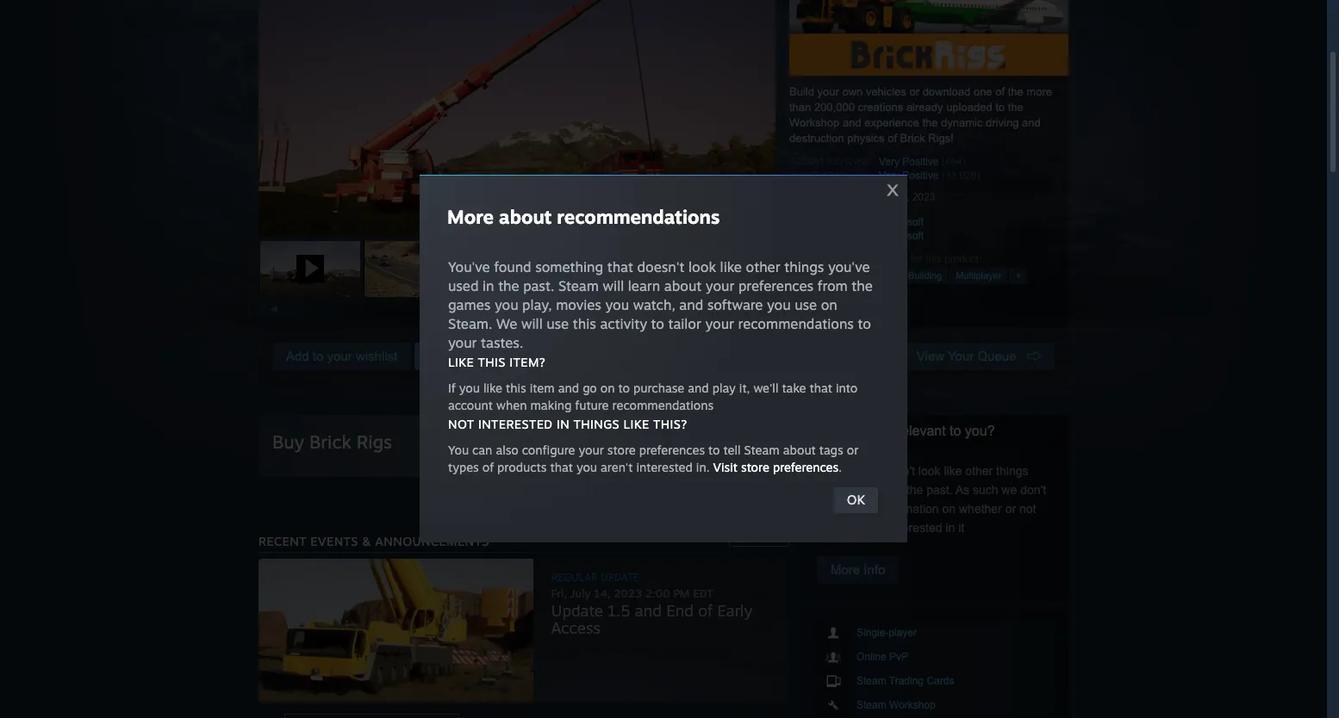 Task type: locate. For each thing, give the bounding box(es) containing it.
more info
[[831, 563, 886, 578]]

access
[[551, 619, 601, 638]]

already
[[907, 101, 943, 114]]

that inside if you like this item and go on to purchase and play it, we'll take that into account when making future recommendations not interested in things like this?
[[810, 381, 833, 396]]

and left go
[[558, 381, 579, 396]]

visit store preferences .
[[713, 460, 842, 475]]

positive for (494)
[[903, 156, 939, 168]]

buy
[[272, 431, 304, 453]]

view all
[[743, 534, 776, 545]]

building link
[[903, 268, 948, 284]]

1 vertical spatial recommendations
[[738, 316, 854, 333]]

0 vertical spatial that
[[607, 259, 633, 276]]

2 vertical spatial on
[[943, 503, 956, 516]]

1 horizontal spatial tags
[[889, 253, 908, 266]]

2 vertical spatial about
[[783, 443, 816, 458]]

tailor
[[668, 316, 702, 333]]

info
[[864, 563, 886, 578]]

or inside build your own vehicles or download one of the more than 200,000 creations already uploaded to the workshop and experience the dynamic driving and destruction physics of brick rigs!
[[910, 85, 920, 98]]

use
[[795, 297, 817, 314], [547, 316, 569, 333]]

2 vertical spatial or
[[1006, 503, 1016, 516]]

all down recent reviews:
[[790, 171, 805, 180]]

account
[[448, 398, 493, 413]]

0 vertical spatial view
[[917, 349, 945, 364]]

doesn't up learn
[[637, 259, 685, 276]]

0 horizontal spatial tags
[[820, 443, 844, 458]]

your
[[948, 349, 974, 364]]

very positive (33,026)
[[879, 170, 980, 182]]

2 horizontal spatial on
[[943, 503, 956, 516]]

interested down information
[[890, 522, 943, 535]]

view left your in the right of the page
[[917, 349, 945, 364]]

you've inside you've found something that doesn't look like other things you've used in the past. steam will learn about your preferences from the games you play, movies you watch, and software you use on steam. we will use this activity to tailor your recommendations to your tastes. like this item?
[[828, 259, 870, 276]]

you've found something that doesn't look like other things you've used in the past. steam will learn about your preferences from the games you play, movies you watch, and software you use on steam. we will use this activity to tailor your recommendations to your tastes. like this item?
[[448, 259, 873, 370]]

0 vertical spatial look
[[689, 259, 716, 276]]

1 vertical spatial on
[[601, 381, 615, 396]]

2023
[[913, 191, 936, 203], [614, 587, 642, 601]]

more up you've
[[447, 205, 494, 228]]

to up driving
[[996, 101, 1005, 114]]

you up "we"
[[495, 297, 519, 314]]

0 horizontal spatial workshop
[[790, 116, 840, 129]]

to inside add to your wishlist link
[[313, 349, 324, 364]]

1 vertical spatial about
[[664, 278, 702, 295]]

about up the visit store preferences .
[[783, 443, 816, 458]]

steam up visit store preferences link
[[744, 443, 780, 458]]

to left wishlist
[[313, 349, 324, 364]]

and inside you've found something that doesn't look like other things you've used in the past. steam will learn about your preferences from the games you play, movies you watch, and software you use on steam. we will use this activity to tailor your recommendations to your tastes. like this item?
[[680, 297, 704, 314]]

in.
[[696, 460, 710, 475]]

you down have
[[817, 522, 837, 535]]

workshop inside build your own vehicles or download one of the more than 200,000 creations already uploaded to the workshop and experience the dynamic driving and destruction physics of brick rigs!
[[790, 116, 840, 129]]

1 vertical spatial things
[[574, 417, 620, 432]]

of inside regular update fri, july 14, 2023 2:00 pm edt update 1.5 and end of early access
[[698, 602, 713, 621]]

1 horizontal spatial interested
[[637, 460, 693, 475]]

all down visit store preferences link
[[765, 534, 776, 545]]

things up 'from'
[[785, 259, 824, 276]]

2:00
[[646, 587, 670, 601]]

1 horizontal spatial on
[[821, 297, 838, 314]]

0 horizontal spatial on
[[601, 381, 615, 396]]

reviews: down the physics
[[827, 157, 869, 166]]

brick inside build your own vehicles or download one of the more than 200,000 creations already uploaded to the workshop and experience the dynamic driving and destruction physics of brick rigs!
[[900, 132, 925, 145]]

than
[[790, 101, 811, 114]]

or inside you can also configure your store preferences to tell steam about tags or types of products that you aren't interested in.
[[847, 443, 859, 458]]

0 horizontal spatial recent
[[259, 534, 307, 549]]

2 horizontal spatial about
[[783, 443, 816, 458]]

1 horizontal spatial or
[[910, 85, 920, 98]]

this up the when
[[506, 381, 527, 396]]

&
[[362, 534, 371, 549]]

your
[[818, 85, 839, 98], [706, 278, 735, 295], [706, 316, 734, 333], [448, 334, 477, 352], [327, 349, 352, 364], [579, 443, 604, 458]]

this down movies on the top left
[[573, 316, 596, 333]]

2 vertical spatial interested
[[890, 522, 943, 535]]

that left into
[[810, 381, 833, 396]]

play
[[713, 381, 736, 396]]

brick
[[900, 132, 925, 145], [310, 431, 351, 453]]

vehicles
[[866, 85, 907, 98]]

0 horizontal spatial about
[[499, 205, 552, 228]]

recent left events at the bottom of the page
[[259, 534, 307, 549]]

0 vertical spatial 2023
[[913, 191, 936, 203]]

0 horizontal spatial that
[[550, 460, 573, 475]]

1 horizontal spatial more
[[831, 563, 860, 578]]

building
[[909, 271, 942, 281]]

1 vertical spatial more
[[831, 563, 860, 578]]

on right go
[[601, 381, 615, 396]]

1 vertical spatial reviews:
[[807, 171, 849, 180]]

like up software
[[720, 259, 742, 276]]

2023 down "very positive (33,026)" at the top right of page
[[913, 191, 936, 203]]

fluppisoft link
[[879, 216, 924, 228], [879, 230, 924, 242]]

of down can
[[483, 460, 494, 475]]

0 vertical spatial doesn't
[[637, 259, 685, 276]]

to left you?
[[950, 424, 962, 439]]

preferences down popular
[[739, 278, 814, 295]]

other
[[746, 259, 781, 276], [966, 465, 993, 478]]

recent events & announcements
[[259, 534, 489, 549]]

store up aren't
[[608, 443, 636, 458]]

tags inside you can also configure your store preferences to tell steam about tags or types of products that you aren't interested in.
[[820, 443, 844, 458]]

of down experience
[[888, 132, 897, 145]]

and down 2:00
[[635, 602, 662, 621]]

add to your wishlist link
[[272, 343, 411, 371]]

the up driving
[[1008, 101, 1024, 114]]

0 horizontal spatial all
[[765, 534, 776, 545]]

2 very from the top
[[879, 170, 900, 182]]

1 very from the top
[[879, 156, 900, 168]]

about up the watch,
[[664, 278, 702, 295]]

past. up play,
[[523, 278, 555, 295]]

about inside you've found something that doesn't look like other things you've used in the past. steam will learn about your preferences from the games you play, movies you watch, and software you use on steam. we will use this activity to tailor your recommendations to your tastes. like this item?
[[664, 278, 702, 295]]

1 vertical spatial fluppisoft link
[[879, 230, 924, 242]]

0 horizontal spatial brick
[[310, 431, 351, 453]]

and up "tailor"
[[680, 297, 704, 314]]

1 horizontal spatial about
[[664, 278, 702, 295]]

something
[[536, 259, 603, 276]]

1 horizontal spatial all
[[790, 171, 805, 180]]

doesn't up played
[[877, 465, 915, 478]]

0 vertical spatial workshop
[[790, 116, 840, 129]]

0 vertical spatial preferences
[[739, 278, 814, 295]]

to left cart
[[719, 468, 731, 484]]

steam workshop
[[857, 700, 936, 712]]

0 horizontal spatial interested
[[478, 417, 553, 432]]

2 horizontal spatial or
[[1006, 503, 1016, 516]]

1 positive from the top
[[903, 156, 939, 168]]

2 vertical spatial preferences
[[773, 460, 839, 475]]

on down 'from'
[[821, 297, 838, 314]]

view for view all
[[743, 534, 763, 545]]

recent
[[790, 157, 825, 166], [259, 534, 307, 549]]

that inside you can also configure your store preferences to tell steam about tags or types of products that you aren't interested in.
[[550, 460, 573, 475]]

view for view your queue
[[917, 349, 945, 364]]

game right .
[[843, 465, 874, 478]]

2 fluppisoft from the top
[[879, 230, 924, 242]]

tastes.
[[481, 334, 524, 352]]

0 vertical spatial or
[[910, 85, 920, 98]]

1 horizontal spatial brick
[[900, 132, 925, 145]]

0 vertical spatial will
[[603, 278, 624, 295]]

workshop
[[790, 116, 840, 129], [890, 700, 936, 712]]

0 vertical spatial you've
[[828, 259, 870, 276]]

use down the sandbox link
[[795, 297, 817, 314]]

0 horizontal spatial or
[[847, 443, 859, 458]]

reviews: down recent reviews:
[[807, 171, 849, 180]]

download
[[923, 85, 971, 98]]

to left tell at the bottom
[[709, 443, 720, 458]]

workshop down the trading
[[890, 700, 936, 712]]

1 vertical spatial preferences
[[639, 443, 705, 458]]

look down "relevant"
[[919, 465, 941, 478]]

update down 'july' at left bottom
[[551, 602, 603, 621]]

use down play,
[[547, 316, 569, 333]]

0 horizontal spatial will
[[522, 316, 543, 333]]

update up 1.5
[[601, 572, 640, 584]]

more
[[447, 205, 494, 228], [831, 563, 860, 578]]

physics
[[848, 132, 885, 145]]

recent up all reviews:
[[790, 157, 825, 166]]

in
[[483, 278, 494, 295], [557, 417, 570, 432], [894, 484, 903, 497], [946, 522, 955, 535]]

0 horizontal spatial more
[[447, 205, 494, 228]]

your left wishlist
[[327, 349, 352, 364]]

0 vertical spatial very
[[879, 156, 900, 168]]

1 vertical spatial will
[[522, 316, 543, 333]]

positive down very positive (494) on the top right of the page
[[903, 170, 939, 182]]

reviews:
[[827, 157, 869, 166], [807, 171, 849, 180]]

2 horizontal spatial things
[[997, 465, 1029, 478]]

recommendations up learn
[[557, 205, 720, 228]]

dynamic
[[941, 116, 983, 129]]

in right used
[[483, 278, 494, 295]]

things up we
[[997, 465, 1029, 478]]

0 vertical spatial more
[[447, 205, 494, 228]]

1 horizontal spatial recent
[[790, 157, 825, 166]]

0 vertical spatial fluppisoft
[[879, 216, 924, 228]]

wishlist
[[356, 349, 398, 364]]

to inside add to cart link
[[719, 468, 731, 484]]

the
[[1008, 85, 1024, 98], [1008, 101, 1024, 114], [923, 116, 938, 129], [498, 278, 519, 295], [852, 278, 873, 295], [907, 484, 924, 497]]

information
[[880, 503, 939, 516]]

14, right 'july' at left bottom
[[594, 587, 611, 601]]

1 horizontal spatial store
[[741, 460, 770, 475]]

you've up 'from'
[[828, 259, 870, 276]]

workshop up 'destruction'
[[790, 116, 840, 129]]

more for more info
[[831, 563, 860, 578]]

0 horizontal spatial add
[[286, 349, 309, 364]]

0 vertical spatial on
[[821, 297, 838, 314]]

all inside view all link
[[765, 534, 776, 545]]

1 vertical spatial positive
[[903, 170, 939, 182]]

your up 200,000
[[818, 85, 839, 98]]

this inside if you like this item and go on to purchase and play it, we'll take that into account when making future recommendations not interested in things like this?
[[506, 381, 527, 396]]

like
[[720, 259, 742, 276], [484, 381, 503, 396], [624, 417, 650, 432], [944, 465, 962, 478]]

positive
[[903, 156, 939, 168], [903, 170, 939, 182]]

more inside the "more info" link
[[831, 563, 860, 578]]

past. left as at right bottom
[[927, 484, 953, 497]]

trading
[[889, 676, 924, 688]]

of
[[996, 85, 1005, 98], [888, 132, 897, 145], [483, 460, 494, 475], [698, 602, 713, 621]]

0 vertical spatial recent
[[790, 157, 825, 166]]

1 vertical spatial fluppisoft
[[879, 230, 924, 242]]

products
[[497, 460, 547, 475]]

or left not
[[1006, 503, 1016, 516]]

0 vertical spatial fluppisoft link
[[879, 216, 924, 228]]

user-
[[828, 253, 852, 266]]

or up the already
[[910, 85, 920, 98]]

interested inside if you like this item and go on to purchase and play it, we'll take that into account when making future recommendations not interested in things like this?
[[478, 417, 553, 432]]

item?
[[510, 355, 546, 370]]

you left aren't
[[577, 460, 597, 475]]

0 vertical spatial positive
[[903, 156, 939, 168]]

store inside you can also configure your store preferences to tell steam about tags or types of products that you aren't interested in.
[[608, 443, 636, 458]]

1 horizontal spatial things
[[785, 259, 824, 276]]

1 vertical spatial you've
[[817, 484, 852, 497]]

1 vertical spatial update
[[551, 602, 603, 621]]

played
[[855, 484, 891, 497]]

add
[[286, 349, 309, 364], [691, 468, 715, 484]]

we
[[497, 316, 518, 333]]

all reviews:
[[790, 171, 849, 180]]

2 positive from the top
[[903, 170, 939, 182]]

of right one
[[996, 85, 1005, 98]]

fluppisoft down "jul 14, 2023"
[[879, 216, 924, 228]]

you
[[495, 297, 519, 314], [606, 297, 629, 314], [767, 297, 791, 314], [459, 381, 480, 396], [577, 460, 597, 475], [817, 522, 837, 535]]

1 horizontal spatial other
[[966, 465, 993, 478]]

in down making
[[557, 417, 570, 432]]

things down future
[[574, 417, 620, 432]]

view down cart
[[743, 534, 763, 545]]

will
[[603, 278, 624, 295], [522, 316, 543, 333]]

multiplayer link
[[950, 268, 1008, 284]]

2 vertical spatial recommendations
[[613, 398, 714, 413]]

1 vertical spatial 2023
[[614, 587, 642, 601]]

0 vertical spatial recommendations
[[557, 205, 720, 228]]

(494)
[[942, 156, 966, 168]]

.
[[839, 460, 842, 475]]

recommendations down purchase
[[613, 398, 714, 413]]

1 horizontal spatial that
[[607, 259, 633, 276]]

past.
[[523, 278, 555, 295], [927, 484, 953, 497]]

1 horizontal spatial 14,
[[895, 191, 910, 203]]

like up as at right bottom
[[944, 465, 962, 478]]

like inside you've found something that doesn't look like other things you've used in the past. steam will learn about your preferences from the games you play, movies you watch, and software you use on steam. we will use this activity to tailor your recommendations to your tastes. like this item?
[[720, 259, 742, 276]]

in inside you've found something that doesn't look like other things you've used in the past. steam will learn about your preferences from the games you play, movies you watch, and software you use on steam. we will use this activity to tailor your recommendations to your tastes. like this item?
[[483, 278, 494, 295]]

or inside this game doesn't look like other things you've played in the past. as such we don't have much information on whether or not you might be interested in it
[[1006, 503, 1016, 516]]

1 vertical spatial workshop
[[890, 700, 936, 712]]

single-player link
[[817, 622, 1055, 645]]

fluppisoft link down "jul 14, 2023"
[[879, 216, 924, 228]]

0 vertical spatial things
[[785, 259, 824, 276]]

watch,
[[633, 297, 676, 314]]

0 vertical spatial 14,
[[895, 191, 910, 203]]

recent for recent reviews:
[[790, 157, 825, 166]]

1 horizontal spatial view
[[917, 349, 945, 364]]

(33,026)
[[942, 170, 980, 182]]

1 horizontal spatial workshop
[[890, 700, 936, 712]]

steam inside you've found something that doesn't look like other things you've used in the past. steam will learn about your preferences from the games you play, movies you watch, and software you use on steam. we will use this activity to tailor your recommendations to your tastes. like this item?
[[559, 278, 599, 295]]

your up aren't
[[579, 443, 604, 458]]

recommendations down the sandbox link
[[738, 316, 854, 333]]

1 horizontal spatial will
[[603, 278, 624, 295]]

more about recommendations
[[447, 205, 720, 228]]

will left learn
[[603, 278, 624, 295]]

and inside regular update fri, july 14, 2023 2:00 pm edt update 1.5 and end of early access
[[635, 602, 662, 621]]

fri,
[[551, 587, 567, 601]]

very down the physics
[[879, 156, 900, 168]]

1 vertical spatial interested
[[637, 460, 693, 475]]

1 vertical spatial 14,
[[594, 587, 611, 601]]

you've up have
[[817, 484, 852, 497]]

and left play
[[688, 381, 709, 396]]

item
[[530, 381, 555, 396]]

update
[[601, 572, 640, 584], [551, 602, 603, 621]]

1 horizontal spatial past.
[[927, 484, 953, 497]]

reviews: for very positive (33,026)
[[807, 171, 849, 180]]

1 vertical spatial past.
[[927, 484, 953, 497]]

1 vertical spatial game
[[843, 465, 874, 478]]

1 vertical spatial or
[[847, 443, 859, 458]]

cart
[[735, 468, 760, 484]]

on down as at right bottom
[[943, 503, 956, 516]]

brick up very positive (494) on the top right of the page
[[900, 132, 925, 145]]

more for more about recommendations
[[447, 205, 494, 228]]

2 vertical spatial that
[[550, 460, 573, 475]]

1 vertical spatial that
[[810, 381, 833, 396]]

add to your wishlist
[[286, 349, 398, 364]]

1 vertical spatial very
[[879, 170, 900, 182]]

take
[[782, 381, 806, 396]]

view
[[917, 349, 945, 364], [743, 534, 763, 545]]

look inside this game doesn't look like other things you've played in the past. as such we don't have much information on whether or not you might be interested in it
[[919, 465, 941, 478]]

1 fluppisoft link from the top
[[879, 216, 924, 228]]

other up such
[[966, 465, 993, 478]]

to right go
[[619, 381, 630, 396]]

like up the when
[[484, 381, 503, 396]]

recommendations inside you've found something that doesn't look like other things you've used in the past. steam will learn about your preferences from the games you play, movies you watch, and software you use on steam. we will use this activity to tailor your recommendations to your tastes. like this item?
[[738, 316, 854, 333]]

interested down the when
[[478, 417, 553, 432]]

very for very positive (33,026)
[[879, 170, 900, 182]]

we
[[1002, 484, 1017, 497]]

things inside if you like this item and go on to purchase and play it, we'll take that into account when making future recommendations not interested in things like this?
[[574, 417, 620, 432]]

you?
[[965, 424, 995, 439]]

brick right buy
[[310, 431, 351, 453]]

doesn't inside this game doesn't look like other things you've played in the past. as such we don't have much information on whether or not you might be interested in it
[[877, 465, 915, 478]]

to inside you can also configure your store preferences to tell steam about tags or types of products that you aren't interested in.
[[709, 443, 720, 458]]

0 horizontal spatial 2023
[[614, 587, 642, 601]]

more left info on the bottom right of the page
[[831, 563, 860, 578]]

0 vertical spatial update
[[601, 572, 640, 584]]

0 horizontal spatial other
[[746, 259, 781, 276]]

14, right the jul
[[895, 191, 910, 203]]

recent for recent events & announcements
[[259, 534, 307, 549]]

that up learn
[[607, 259, 633, 276]]

1 horizontal spatial doesn't
[[877, 465, 915, 478]]

queue
[[978, 349, 1017, 364]]

destruction link
[[841, 268, 901, 284]]

steam trading cards
[[857, 676, 955, 688]]

activity
[[600, 316, 647, 333]]

steam workshop link
[[817, 695, 1055, 717]]

0 vertical spatial interested
[[478, 417, 553, 432]]

this right the for
[[926, 253, 942, 266]]

2023 up 1.5
[[614, 587, 642, 601]]

1 vertical spatial tags
[[820, 443, 844, 458]]

0 horizontal spatial 14,
[[594, 587, 611, 601]]

1.5
[[608, 602, 630, 621]]

1 vertical spatial view
[[743, 534, 763, 545]]

doesn't
[[637, 259, 685, 276], [877, 465, 915, 478]]

view your queue link
[[903, 343, 1055, 371]]

very up the jul
[[879, 170, 900, 182]]

0 horizontal spatial past.
[[523, 278, 555, 295]]

steam inside you can also configure your store preferences to tell steam about tags or types of products that you aren't interested in.
[[744, 443, 780, 458]]

more info link
[[817, 557, 899, 584]]

jul
[[879, 191, 892, 203]]

to inside build your own vehicles or download one of the more than 200,000 creations already uploaded to the workshop and experience the dynamic driving and destruction physics of brick rigs!
[[996, 101, 1005, 114]]

add for add to your wishlist
[[286, 349, 309, 364]]

preferences down this?
[[639, 443, 705, 458]]

that down configure
[[550, 460, 573, 475]]

game left "relevant"
[[859, 424, 893, 439]]

interested left in.
[[637, 460, 693, 475]]

fluppisoft link up the for
[[879, 230, 924, 242]]

1 vertical spatial look
[[919, 465, 941, 478]]



Task type: describe. For each thing, give the bounding box(es) containing it.
you've inside this game doesn't look like other things you've played in the past. as such we don't have much information on whether or not you might be interested in it
[[817, 484, 852, 497]]

following
[[439, 349, 497, 364]]

ignored
[[539, 349, 587, 364]]

whether
[[959, 503, 1002, 516]]

movies
[[556, 297, 602, 314]]

regular update fri, july 14, 2023 2:00 pm edt update 1.5 and end of early access
[[551, 572, 753, 638]]

in inside if you like this item and go on to purchase and play it, we'll take that into account when making future recommendations not interested in things like this?
[[557, 417, 570, 432]]

past. inside you've found something that doesn't look like other things you've used in the past. steam will learn about your preferences from the games you play, movies you watch, and software you use on steam. we will use this activity to tailor your recommendations to your tastes. like this item?
[[523, 278, 555, 295]]

2 fluppisoft link from the top
[[879, 230, 924, 242]]

not
[[448, 417, 474, 432]]

play,
[[522, 297, 552, 314]]

this
[[817, 465, 840, 478]]

this game doesn't look like other things you've played in the past. as such we don't have much information on whether or not you might be interested in it
[[817, 465, 1047, 535]]

purchase
[[634, 381, 685, 396]]

is this game relevant to you?
[[819, 424, 995, 439]]

1 vertical spatial brick
[[310, 431, 351, 453]]

you can also configure your store preferences to tell steam about tags or types of products that you aren't interested in.
[[448, 443, 859, 475]]

look inside you've found something that doesn't look like other things you've used in the past. steam will learn about your preferences from the games you play, movies you watch, and software you use on steam. we will use this activity to tailor your recommendations to your tastes. like this item?
[[689, 259, 716, 276]]

steam down online
[[857, 676, 887, 688]]

edt
[[693, 587, 714, 601]]

such
[[973, 484, 999, 497]]

0 horizontal spatial use
[[547, 316, 569, 333]]

have
[[817, 503, 843, 516]]

events
[[311, 534, 358, 549]]

might
[[840, 522, 870, 535]]

and up the physics
[[843, 116, 862, 129]]

popular user-defined tags for this product:
[[790, 253, 982, 266]]

add for add to cart
[[691, 468, 715, 484]]

you right software
[[767, 297, 791, 314]]

that inside you've found something that doesn't look like other things you've used in the past. steam will learn about your preferences from the games you play, movies you watch, and software you use on steam. we will use this activity to tailor your recommendations to your tastes. like this item?
[[607, 259, 633, 276]]

cards
[[927, 676, 955, 688]]

doesn't inside you've found something that doesn't look like other things you've used in the past. steam will learn about your preferences from the games you play, movies you watch, and software you use on steam. we will use this activity to tailor your recommendations to your tastes. like this item?
[[637, 259, 685, 276]]

used
[[448, 278, 479, 295]]

you up the activity
[[606, 297, 629, 314]]

positive for (33,026)
[[903, 170, 939, 182]]

game inside this game doesn't look like other things you've played in the past. as such we don't have much information on whether or not you might be interested in it
[[843, 465, 874, 478]]

you've
[[448, 259, 490, 276]]

recent reviews:
[[790, 157, 869, 166]]

fluppisoft fluppisoft
[[879, 216, 924, 242]]

online pvp link
[[817, 647, 1055, 669]]

of inside you can also configure your store preferences to tell steam about tags or types of products that you aren't interested in.
[[483, 460, 494, 475]]

about inside you can also configure your store preferences to tell steam about tags or types of products that you aren't interested in.
[[783, 443, 816, 458]]

on inside you've found something that doesn't look like other things you've used in the past. steam will learn about your preferences from the games you play, movies you watch, and software you use on steam. we will use this activity to tailor your recommendations to your tastes. like this item?
[[821, 297, 838, 314]]

jul 14, 2023
[[879, 191, 936, 203]]

you
[[448, 443, 469, 458]]

1 fluppisoft from the top
[[879, 216, 924, 228]]

the inside this game doesn't look like other things you've played in the past. as such we don't have much information on whether or not you might be interested in it
[[907, 484, 924, 497]]

on inside if you like this item and go on to purchase and play it, we'll take that into account when making future recommendations not interested in things like this?
[[601, 381, 615, 396]]

in up information
[[894, 484, 903, 497]]

from
[[818, 278, 848, 295]]

much
[[847, 503, 876, 516]]

like left this?
[[624, 417, 650, 432]]

very positive (494)
[[879, 156, 966, 168]]

reviews: for very positive (494)
[[827, 157, 869, 166]]

preferences inside you've found something that doesn't look like other things you've used in the past. steam will learn about your preferences from the games you play, movies you watch, and software you use on steam. we will use this activity to tailor your recommendations to your tastes. like this item?
[[739, 278, 814, 295]]

your up software
[[706, 278, 735, 295]]

tell
[[724, 443, 741, 458]]

the left more
[[1008, 85, 1024, 98]]

you inside if you like this item and go on to purchase and play it, we'll take that into account when making future recommendations not interested in things like this?
[[459, 381, 480, 396]]

don't
[[1021, 484, 1047, 497]]

visit store preferences link
[[713, 460, 839, 475]]

steam down steam trading cards
[[857, 700, 887, 712]]

recommendations inside if you like this item and go on to purchase and play it, we'll take that into account when making future recommendations not interested in things like this?
[[613, 398, 714, 413]]

sandbox
[[796, 271, 833, 281]]

like inside this game doesn't look like other things you've played in the past. as such we don't have much information on whether or not you might be interested in it
[[944, 465, 962, 478]]

go
[[583, 381, 597, 396]]

past. inside this game doesn't look like other things you've played in the past. as such we don't have much information on whether or not you might be interested in it
[[927, 484, 953, 497]]

14, inside regular update fri, july 14, 2023 2:00 pm edt update 1.5 and end of early access
[[594, 587, 611, 601]]

can
[[472, 443, 493, 458]]

things inside this game doesn't look like other things you've played in the past. as such we don't have much information on whether or not you might be interested in it
[[997, 465, 1029, 478]]

to inside if you like this item and go on to purchase and play it, we'll take that into account when making future recommendations not interested in things like this?
[[619, 381, 630, 396]]

interested inside you can also configure your store preferences to tell steam about tags or types of products that you aren't interested in.
[[637, 460, 693, 475]]

when
[[496, 398, 527, 413]]

into
[[836, 381, 858, 396]]

2023 inside regular update fri, july 14, 2023 2:00 pm edt update 1.5 and end of early access
[[614, 587, 642, 601]]

driving
[[986, 116, 1019, 129]]

you inside this game doesn't look like other things you've played in the past. as such we don't have much information on whether or not you might be interested in it
[[817, 522, 837, 535]]

+
[[1016, 271, 1021, 281]]

your up like
[[448, 334, 477, 352]]

it,
[[739, 381, 750, 396]]

0 vertical spatial about
[[499, 205, 552, 228]]

steam.
[[448, 316, 493, 333]]

popular
[[790, 253, 825, 266]]

the down the defined in the top of the page
[[852, 278, 873, 295]]

pm
[[674, 587, 690, 601]]

learn
[[628, 278, 660, 295]]

own
[[843, 85, 863, 98]]

other inside you've found something that doesn't look like other things you've used in the past. steam will learn about your preferences from the games you play, movies you watch, and software you use on steam. we will use this activity to tailor your recommendations to your tastes. like this item?
[[746, 259, 781, 276]]

destruction
[[847, 271, 895, 281]]

1 horizontal spatial 2023
[[913, 191, 936, 203]]

this right is
[[833, 424, 855, 439]]

$18.99
[[628, 471, 665, 484]]

0 vertical spatial game
[[859, 424, 893, 439]]

your inside build your own vehicles or download one of the more than 200,000 creations already uploaded to the workshop and experience the dynamic driving and destruction physics of brick rigs!
[[818, 85, 839, 98]]

steam trading cards link
[[817, 671, 1055, 693]]

you inside you can also configure your store preferences to tell steam about tags or types of products that you aren't interested in.
[[577, 460, 597, 475]]

more
[[1027, 85, 1053, 98]]

1 vertical spatial store
[[741, 460, 770, 475]]

destruction
[[790, 132, 844, 145]]

to down the watch,
[[651, 316, 665, 333]]

build
[[790, 85, 815, 98]]

preferences inside you can also configure your store preferences to tell steam about tags or types of products that you aren't interested in.
[[639, 443, 705, 458]]

on inside this game doesn't look like other things you've played in the past. as such we don't have much information on whether or not you might be interested in it
[[943, 503, 956, 516]]

for
[[911, 253, 923, 266]]

to down destruction link on the right
[[858, 316, 871, 333]]

things inside you've found something that doesn't look like other things you've used in the past. steam will learn about your preferences from the games you play, movies you watch, and software you use on steam. we will use this activity to tailor your recommendations to your tastes. like this item?
[[785, 259, 824, 276]]

early
[[717, 602, 753, 621]]

online
[[857, 652, 887, 664]]

not
[[1020, 503, 1037, 516]]

uploaded
[[947, 101, 993, 114]]

and right driving
[[1022, 116, 1041, 129]]

0 vertical spatial all
[[790, 171, 805, 180]]

in left 'it'
[[946, 522, 955, 535]]

interested inside this game doesn't look like other things you've played in the past. as such we don't have much information on whether or not you might be interested in it
[[890, 522, 943, 535]]

1 horizontal spatial use
[[795, 297, 817, 314]]

view all link
[[729, 532, 790, 547]]

the down found
[[498, 278, 519, 295]]

is
[[819, 424, 830, 439]]

configure
[[522, 443, 575, 458]]

very for very positive (494)
[[879, 156, 900, 168]]

we'll
[[754, 381, 779, 396]]

other inside this game doesn't look like other things you've played in the past. as such we don't have much information on whether or not you might be interested in it
[[966, 465, 993, 478]]

product:
[[945, 253, 982, 266]]

the down the already
[[923, 116, 938, 129]]

your inside you can also configure your store preferences to tell steam about tags or types of products that you aren't interested in.
[[579, 443, 604, 458]]

this down 'tastes.'
[[478, 355, 506, 370]]

like
[[448, 355, 474, 370]]

your down software
[[706, 316, 734, 333]]

add to cart
[[691, 468, 760, 484]]

online pvp
[[857, 652, 909, 664]]

0 vertical spatial tags
[[889, 253, 908, 266]]



Task type: vqa. For each thing, say whether or not it's contained in the screenshot.
9's 'Play'
no



